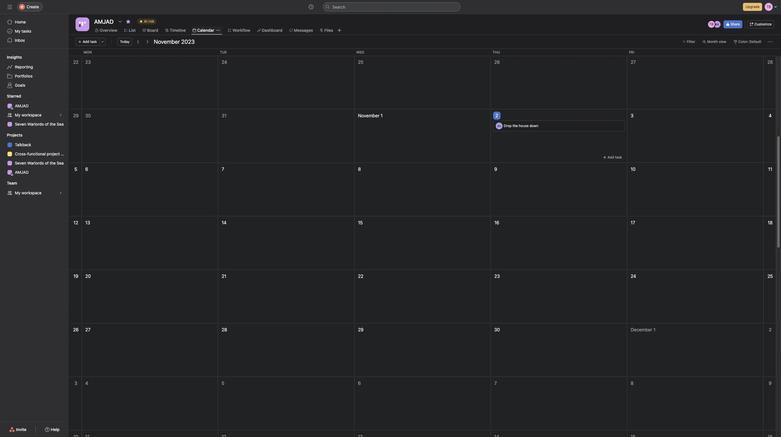 Task type: vqa. For each thing, say whether or not it's contained in the screenshot.
the work happen! on the top
no



Task type: describe. For each thing, give the bounding box(es) containing it.
messages link
[[289, 27, 313, 34]]

customize button
[[748, 20, 775, 28]]

mon
[[84, 50, 92, 54]]

18
[[768, 220, 773, 225]]

drop
[[504, 124, 512, 128]]

add tab image
[[337, 28, 342, 33]]

my inside teams element
[[15, 190, 20, 195]]

0 horizontal spatial task
[[90, 40, 97, 44]]

board
[[147, 28, 158, 33]]

0 vertical spatial 26
[[495, 60, 500, 65]]

1 vertical spatial 26
[[73, 327, 79, 332]]

next month image
[[145, 40, 150, 44]]

of for talkback
[[45, 161, 49, 166]]

board image
[[79, 21, 86, 28]]

color: default
[[739, 40, 762, 44]]

warlords for amjad
[[27, 122, 44, 127]]

14
[[222, 220, 227, 225]]

21
[[222, 274, 226, 279]]

0 vertical spatial 9
[[495, 167, 497, 172]]

0 horizontal spatial 29
[[73, 113, 79, 118]]

global element
[[0, 14, 69, 48]]

5 for 4
[[222, 381, 224, 386]]

see details, my workspace image for 1st my workspace link from the top of the page
[[59, 113, 62, 117]]

1 horizontal spatial 4
[[769, 113, 772, 118]]

1 vertical spatial 3
[[74, 381, 77, 386]]

team button
[[0, 180, 17, 186]]

my tasks link
[[3, 27, 65, 36]]

november 1
[[358, 113, 383, 118]]

workflow link
[[228, 27, 250, 34]]

1 vertical spatial 7
[[495, 381, 497, 386]]

1 horizontal spatial add
[[608, 155, 614, 159]]

0 vertical spatial 6
[[85, 167, 88, 172]]

dashboard
[[262, 28, 283, 33]]

1 amjad link from the top
[[3, 101, 65, 111]]

0 horizontal spatial 28
[[222, 327, 227, 332]]

down
[[530, 124, 539, 128]]

sea for amjad
[[57, 122, 64, 127]]

my workspace link inside teams element
[[3, 188, 65, 198]]

goals
[[15, 83, 25, 88]]

1 horizontal spatial 24
[[631, 274, 636, 279]]

december
[[631, 327, 653, 332]]

house
[[519, 124, 529, 128]]

1 vertical spatial add task
[[608, 155, 622, 159]]

my inside starred element
[[15, 113, 20, 117]]

drop the house down
[[504, 124, 539, 128]]

share button
[[724, 20, 743, 28]]

0 horizontal spatial 23
[[85, 60, 91, 65]]

11
[[769, 167, 773, 172]]

0 horizontal spatial add task
[[83, 40, 97, 44]]

files
[[325, 28, 333, 33]]

cross-functional project plan
[[15, 151, 69, 156]]

seven for amjad
[[15, 122, 26, 127]]

0 vertical spatial 7
[[222, 167, 224, 172]]

my inside global element
[[15, 29, 20, 34]]

tb
[[710, 22, 714, 26]]

thu
[[493, 50, 500, 54]]

view
[[719, 40, 727, 44]]

20
[[85, 274, 91, 279]]

10
[[631, 167, 636, 172]]

calendar link
[[193, 27, 214, 34]]

at
[[144, 19, 147, 23]]

0 horizontal spatial ex
[[498, 124, 501, 128]]

of for amjad
[[45, 122, 49, 127]]

1 horizontal spatial 25
[[768, 274, 773, 279]]

my workspace for my workspace link inside teams element
[[15, 190, 41, 195]]

starred
[[7, 94, 21, 99]]

goals link
[[3, 81, 65, 90]]

dashboard link
[[257, 27, 283, 34]]

2023
[[181, 38, 195, 45]]

cross-
[[15, 151, 27, 156]]

november for november 1
[[358, 113, 380, 118]]

project
[[47, 151, 60, 156]]

upgrade button
[[743, 3, 763, 11]]

projects element
[[0, 130, 69, 178]]

1 vertical spatial 6
[[358, 381, 361, 386]]

at risk
[[144, 19, 154, 23]]

projects
[[7, 133, 22, 137]]

0 vertical spatial 28
[[768, 60, 773, 65]]

0 horizontal spatial 2
[[496, 113, 498, 118]]

reporting link
[[3, 62, 65, 72]]

projects button
[[0, 132, 22, 138]]

19
[[73, 274, 78, 279]]

fri
[[629, 50, 635, 54]]

timeline
[[170, 28, 186, 33]]

talkback
[[15, 142, 31, 147]]

1 horizontal spatial 8
[[631, 381, 634, 386]]

workflow
[[233, 28, 250, 33]]

color: default button
[[732, 38, 764, 46]]

warlords for talkback
[[27, 161, 44, 166]]

1 my workspace link from the top
[[3, 111, 65, 120]]

messages
[[294, 28, 313, 33]]

13
[[85, 220, 90, 225]]

the for talkback
[[50, 161, 56, 166]]

0 vertical spatial 24
[[222, 60, 227, 65]]

16
[[495, 220, 499, 225]]

seven warlords of the sea link for amjad
[[3, 120, 65, 129]]

see details, my workspace image for my workspace link inside teams element
[[59, 191, 62, 195]]

team
[[7, 181, 17, 186]]

today
[[120, 40, 130, 44]]

0 horizontal spatial 30
[[85, 113, 91, 118]]

1 for november 1
[[381, 113, 383, 118]]

0 horizontal spatial 25
[[358, 60, 364, 65]]

november 2023
[[154, 38, 195, 45]]

17
[[631, 220, 636, 225]]

inbox link
[[3, 36, 65, 45]]

my tasks
[[15, 29, 31, 34]]

timeline link
[[165, 27, 186, 34]]

calendar
[[197, 28, 214, 33]]

previous month image
[[136, 40, 141, 44]]

15
[[358, 220, 363, 225]]

board link
[[143, 27, 158, 34]]

0 horizontal spatial add task button
[[76, 38, 100, 46]]

seven for talkback
[[15, 161, 26, 166]]

insights button
[[0, 54, 22, 60]]

seven warlords of the sea for amjad
[[15, 122, 64, 127]]

1 horizontal spatial 9
[[769, 381, 772, 386]]



Task type: locate. For each thing, give the bounding box(es) containing it.
task
[[90, 40, 97, 44], [615, 155, 622, 159]]

0 horizontal spatial 4
[[85, 381, 88, 386]]

my
[[15, 29, 20, 34], [15, 113, 20, 117], [15, 190, 20, 195]]

see details, my workspace image inside starred element
[[59, 113, 62, 117]]

the right the drop
[[513, 124, 518, 128]]

amjad link
[[3, 101, 65, 111], [3, 168, 65, 177]]

2 my workspace from the top
[[15, 190, 41, 195]]

seven warlords of the sea inside projects element
[[15, 161, 64, 166]]

of inside projects element
[[45, 161, 49, 166]]

1 vertical spatial my workspace link
[[3, 188, 65, 198]]

2 seven warlords of the sea from the top
[[15, 161, 64, 166]]

1 vertical spatial workspace
[[22, 190, 41, 195]]

1 horizontal spatial 7
[[495, 381, 497, 386]]

2 see details, my workspace image from the top
[[59, 191, 62, 195]]

1 horizontal spatial 22
[[358, 274, 364, 279]]

4
[[769, 113, 772, 118], [85, 381, 88, 386]]

1 horizontal spatial add task button
[[601, 153, 625, 161]]

1 vertical spatial amjad link
[[3, 168, 65, 177]]

1 horizontal spatial 23
[[495, 274, 500, 279]]

ex right tb
[[716, 22, 719, 26]]

2 vertical spatial my
[[15, 190, 20, 195]]

my workspace
[[15, 113, 41, 117], [15, 190, 41, 195]]

home
[[15, 19, 26, 24]]

5 for 29
[[75, 167, 77, 172]]

sea inside projects element
[[57, 161, 64, 166]]

0 vertical spatial 30
[[85, 113, 91, 118]]

see details, my workspace image inside teams element
[[59, 191, 62, 195]]

amjad
[[15, 103, 29, 108], [15, 170, 29, 175]]

month view button
[[700, 38, 729, 46]]

overview
[[100, 28, 117, 33]]

0 horizontal spatial november
[[154, 38, 180, 45]]

1 vertical spatial 1
[[654, 327, 656, 332]]

my left tasks
[[15, 29, 20, 34]]

invite
[[16, 427, 26, 432]]

hide sidebar image
[[7, 5, 12, 9]]

1 vertical spatial warlords
[[27, 161, 44, 166]]

filter
[[687, 40, 696, 44]]

amjad link up teams element
[[3, 168, 65, 177]]

1 horizontal spatial 2
[[769, 327, 772, 332]]

teams element
[[0, 178, 69, 199]]

insights element
[[0, 52, 69, 91]]

1 horizontal spatial november
[[358, 113, 380, 118]]

Search tasks, projects, and more text field
[[323, 2, 461, 11]]

amjad inside projects element
[[15, 170, 29, 175]]

1 my from the top
[[15, 29, 20, 34]]

1 vertical spatial 22
[[358, 274, 364, 279]]

seven down "cross-"
[[15, 161, 26, 166]]

0 horizontal spatial 27
[[85, 327, 91, 332]]

31
[[222, 113, 227, 118]]

create button
[[17, 2, 43, 11]]

0 vertical spatial seven warlords of the sea link
[[3, 120, 65, 129]]

25
[[358, 60, 364, 65], [768, 274, 773, 279]]

1 vertical spatial 30
[[495, 327, 500, 332]]

tab actions image
[[217, 29, 220, 32]]

my workspace down team
[[15, 190, 41, 195]]

0 vertical spatial 23
[[85, 60, 91, 65]]

1 horizontal spatial 27
[[631, 60, 636, 65]]

0 vertical spatial 22
[[73, 60, 79, 65]]

of up talkback link
[[45, 122, 49, 127]]

seven warlords of the sea down "cross-functional project plan"
[[15, 161, 64, 166]]

of down "cross-functional project plan"
[[45, 161, 49, 166]]

0 horizontal spatial 6
[[85, 167, 88, 172]]

2 warlords from the top
[[27, 161, 44, 166]]

portfolios link
[[3, 72, 65, 81]]

seven inside projects element
[[15, 161, 26, 166]]

1 horizontal spatial ex
[[716, 22, 719, 26]]

23
[[85, 60, 91, 65], [495, 274, 500, 279]]

1 vertical spatial 9
[[769, 381, 772, 386]]

december 1
[[631, 327, 656, 332]]

seven inside starred element
[[15, 122, 26, 127]]

1 vertical spatial 8
[[631, 381, 634, 386]]

month
[[708, 40, 718, 44]]

None text field
[[93, 16, 115, 27]]

amjad down "starred"
[[15, 103, 29, 108]]

1 vertical spatial my
[[15, 113, 20, 117]]

3
[[631, 113, 634, 118], [74, 381, 77, 386]]

month view
[[708, 40, 727, 44]]

1 for december 1
[[654, 327, 656, 332]]

7
[[222, 167, 224, 172], [495, 381, 497, 386]]

list link
[[124, 27, 136, 34]]

portfolios
[[15, 74, 33, 78]]

amjad for first amjad link from the bottom of the page
[[15, 170, 29, 175]]

0 vertical spatial my workspace link
[[3, 111, 65, 120]]

2
[[496, 113, 498, 118], [769, 327, 772, 332]]

2 my from the top
[[15, 113, 20, 117]]

my workspace inside teams element
[[15, 190, 41, 195]]

0 vertical spatial 3
[[631, 113, 634, 118]]

overview link
[[95, 27, 117, 34]]

26
[[495, 60, 500, 65], [73, 327, 79, 332]]

today button
[[117, 38, 132, 46]]

functional
[[27, 151, 46, 156]]

the inside projects element
[[50, 161, 56, 166]]

workspace inside starred element
[[22, 113, 41, 117]]

0 vertical spatial sea
[[57, 122, 64, 127]]

2 sea from the top
[[57, 161, 64, 166]]

seven warlords of the sea up talkback link
[[15, 122, 64, 127]]

customize
[[755, 22, 772, 26]]

my workspace link down team
[[3, 188, 65, 198]]

0 horizontal spatial 1
[[381, 113, 383, 118]]

my workspace down "starred"
[[15, 113, 41, 117]]

1 vertical spatial task
[[615, 155, 622, 159]]

tue
[[220, 50, 227, 54]]

warlords inside starred element
[[27, 122, 44, 127]]

2 workspace from the top
[[22, 190, 41, 195]]

0 vertical spatial november
[[154, 38, 180, 45]]

0 vertical spatial 29
[[73, 113, 79, 118]]

1 vertical spatial add task button
[[601, 153, 625, 161]]

28
[[768, 60, 773, 65], [222, 327, 227, 332]]

1 vertical spatial sea
[[57, 161, 64, 166]]

add
[[83, 40, 89, 44], [608, 155, 614, 159]]

1 horizontal spatial 6
[[358, 381, 361, 386]]

warlords down cross-functional project plan 'link'
[[27, 161, 44, 166]]

the up talkback link
[[50, 122, 56, 127]]

12
[[74, 220, 78, 225]]

ex left the drop
[[498, 124, 501, 128]]

1 vertical spatial 29
[[358, 327, 364, 332]]

1 horizontal spatial 5
[[222, 381, 224, 386]]

0 vertical spatial workspace
[[22, 113, 41, 117]]

my workspace for 1st my workspace link from the top of the page
[[15, 113, 41, 117]]

risk
[[148, 19, 154, 23]]

0 horizontal spatial 26
[[73, 327, 79, 332]]

more actions image
[[101, 40, 104, 44]]

tasks
[[22, 29, 31, 34]]

2 amjad from the top
[[15, 170, 29, 175]]

1 seven warlords of the sea link from the top
[[3, 120, 65, 129]]

1 vertical spatial 2
[[769, 327, 772, 332]]

help button
[[41, 425, 63, 435]]

amjad link down goals link
[[3, 101, 65, 111]]

0 horizontal spatial 22
[[73, 60, 79, 65]]

1 of from the top
[[45, 122, 49, 127]]

talkback link
[[3, 140, 65, 149]]

reporting
[[15, 64, 33, 69]]

seven warlords of the sea link inside starred element
[[3, 120, 65, 129]]

1 seven from the top
[[15, 122, 26, 127]]

1 horizontal spatial 28
[[768, 60, 773, 65]]

invite button
[[5, 425, 30, 435]]

the down the project in the top left of the page
[[50, 161, 56, 166]]

files link
[[320, 27, 333, 34]]

starred button
[[0, 93, 21, 99]]

0 vertical spatial my
[[15, 29, 20, 34]]

1 vertical spatial of
[[45, 161, 49, 166]]

warlords up talkback link
[[27, 122, 44, 127]]

1 workspace from the top
[[22, 113, 41, 117]]

0 vertical spatial seven warlords of the sea
[[15, 122, 64, 127]]

ex
[[716, 22, 719, 26], [498, 124, 501, 128]]

1 vertical spatial 24
[[631, 274, 636, 279]]

plan
[[61, 151, 69, 156]]

help
[[51, 427, 60, 432]]

0 vertical spatial 4
[[769, 113, 772, 118]]

1 vertical spatial 23
[[495, 274, 500, 279]]

my workspace link
[[3, 111, 65, 120], [3, 188, 65, 198]]

0 vertical spatial seven
[[15, 122, 26, 127]]

0 vertical spatial 5
[[75, 167, 77, 172]]

create
[[27, 4, 39, 9]]

0 horizontal spatial 7
[[222, 167, 224, 172]]

1 vertical spatial my workspace
[[15, 190, 41, 195]]

29
[[73, 113, 79, 118], [358, 327, 364, 332]]

9
[[495, 167, 497, 172], [769, 381, 772, 386]]

list
[[129, 28, 136, 33]]

amjad inside starred element
[[15, 103, 29, 108]]

1 vertical spatial seven warlords of the sea link
[[3, 159, 65, 168]]

sea for talkback
[[57, 161, 64, 166]]

1 horizontal spatial task
[[615, 155, 622, 159]]

1 vertical spatial see details, my workspace image
[[59, 191, 62, 195]]

1 warlords from the top
[[27, 122, 44, 127]]

seven warlords of the sea for talkback
[[15, 161, 64, 166]]

seven warlords of the sea link up talkback link
[[3, 120, 65, 129]]

1 sea from the top
[[57, 122, 64, 127]]

0 horizontal spatial add
[[83, 40, 89, 44]]

2 seven from the top
[[15, 161, 26, 166]]

1 see details, my workspace image from the top
[[59, 113, 62, 117]]

the for amjad
[[50, 122, 56, 127]]

1 horizontal spatial 29
[[358, 327, 364, 332]]

share
[[731, 22, 740, 26]]

more actions image
[[768, 40, 773, 44]]

2 amjad link from the top
[[3, 168, 65, 177]]

3 my from the top
[[15, 190, 20, 195]]

default
[[750, 40, 762, 44]]

add task
[[83, 40, 97, 44], [608, 155, 622, 159]]

history image
[[309, 5, 313, 9]]

my workspace link down "starred"
[[3, 111, 65, 120]]

1 vertical spatial seven warlords of the sea
[[15, 161, 64, 166]]

1 vertical spatial november
[[358, 113, 380, 118]]

1 vertical spatial add
[[608, 155, 614, 159]]

my down "starred"
[[15, 113, 20, 117]]

5
[[75, 167, 77, 172], [222, 381, 224, 386]]

my down team
[[15, 190, 20, 195]]

the inside starred element
[[50, 122, 56, 127]]

1 seven warlords of the sea from the top
[[15, 122, 64, 127]]

0 vertical spatial 25
[[358, 60, 364, 65]]

inbox
[[15, 38, 25, 43]]

seven up projects
[[15, 122, 26, 127]]

insights
[[7, 55, 22, 60]]

0 vertical spatial ex
[[716, 22, 719, 26]]

seven warlords of the sea inside starred element
[[15, 122, 64, 127]]

0 horizontal spatial 5
[[75, 167, 77, 172]]

0 horizontal spatial 3
[[74, 381, 77, 386]]

1 my workspace from the top
[[15, 113, 41, 117]]

show options image
[[118, 19, 123, 24]]

0 horizontal spatial 8
[[358, 167, 361, 172]]

0 vertical spatial task
[[90, 40, 97, 44]]

22
[[73, 60, 79, 65], [358, 274, 364, 279]]

seven warlords of the sea link
[[3, 120, 65, 129], [3, 159, 65, 168]]

0 vertical spatial amjad link
[[3, 101, 65, 111]]

1 horizontal spatial 3
[[631, 113, 634, 118]]

1 vertical spatial 25
[[768, 274, 773, 279]]

1 horizontal spatial 30
[[495, 327, 500, 332]]

1 vertical spatial 27
[[85, 327, 91, 332]]

2 seven warlords of the sea link from the top
[[3, 159, 65, 168]]

november for november 2023
[[154, 38, 180, 45]]

workspace inside teams element
[[22, 190, 41, 195]]

warlords inside projects element
[[27, 161, 44, 166]]

1 vertical spatial ex
[[498, 124, 501, 128]]

of inside starred element
[[45, 122, 49, 127]]

filter button
[[680, 38, 698, 46]]

starred element
[[0, 91, 69, 130]]

remove from starred image
[[126, 19, 131, 24]]

1 amjad from the top
[[15, 103, 29, 108]]

0 vertical spatial my workspace
[[15, 113, 41, 117]]

seven warlords of the sea link for talkback
[[3, 159, 65, 168]]

1
[[381, 113, 383, 118], [654, 327, 656, 332]]

0 vertical spatial of
[[45, 122, 49, 127]]

30
[[85, 113, 91, 118], [495, 327, 500, 332]]

wed
[[356, 50, 364, 54]]

upgrade
[[746, 5, 760, 9]]

color:
[[739, 40, 749, 44]]

2 my workspace link from the top
[[3, 188, 65, 198]]

0 vertical spatial 8
[[358, 167, 361, 172]]

0 vertical spatial see details, my workspace image
[[59, 113, 62, 117]]

0 horizontal spatial 9
[[495, 167, 497, 172]]

1 vertical spatial amjad
[[15, 170, 29, 175]]

at risk button
[[135, 17, 159, 25]]

see details, my workspace image
[[59, 113, 62, 117], [59, 191, 62, 195]]

0 vertical spatial add
[[83, 40, 89, 44]]

1 vertical spatial 5
[[222, 381, 224, 386]]

amjad for 2nd amjad link from the bottom of the page
[[15, 103, 29, 108]]

0 horizontal spatial 24
[[222, 60, 227, 65]]

1 vertical spatial 4
[[85, 381, 88, 386]]

sea inside starred element
[[57, 122, 64, 127]]

seven warlords of the sea link down functional
[[3, 159, 65, 168]]

my workspace inside starred element
[[15, 113, 41, 117]]

2 of from the top
[[45, 161, 49, 166]]

add task button
[[76, 38, 100, 46], [601, 153, 625, 161]]

amjad up team
[[15, 170, 29, 175]]

0 vertical spatial add task
[[83, 40, 97, 44]]

cross-functional project plan link
[[3, 149, 69, 159]]



